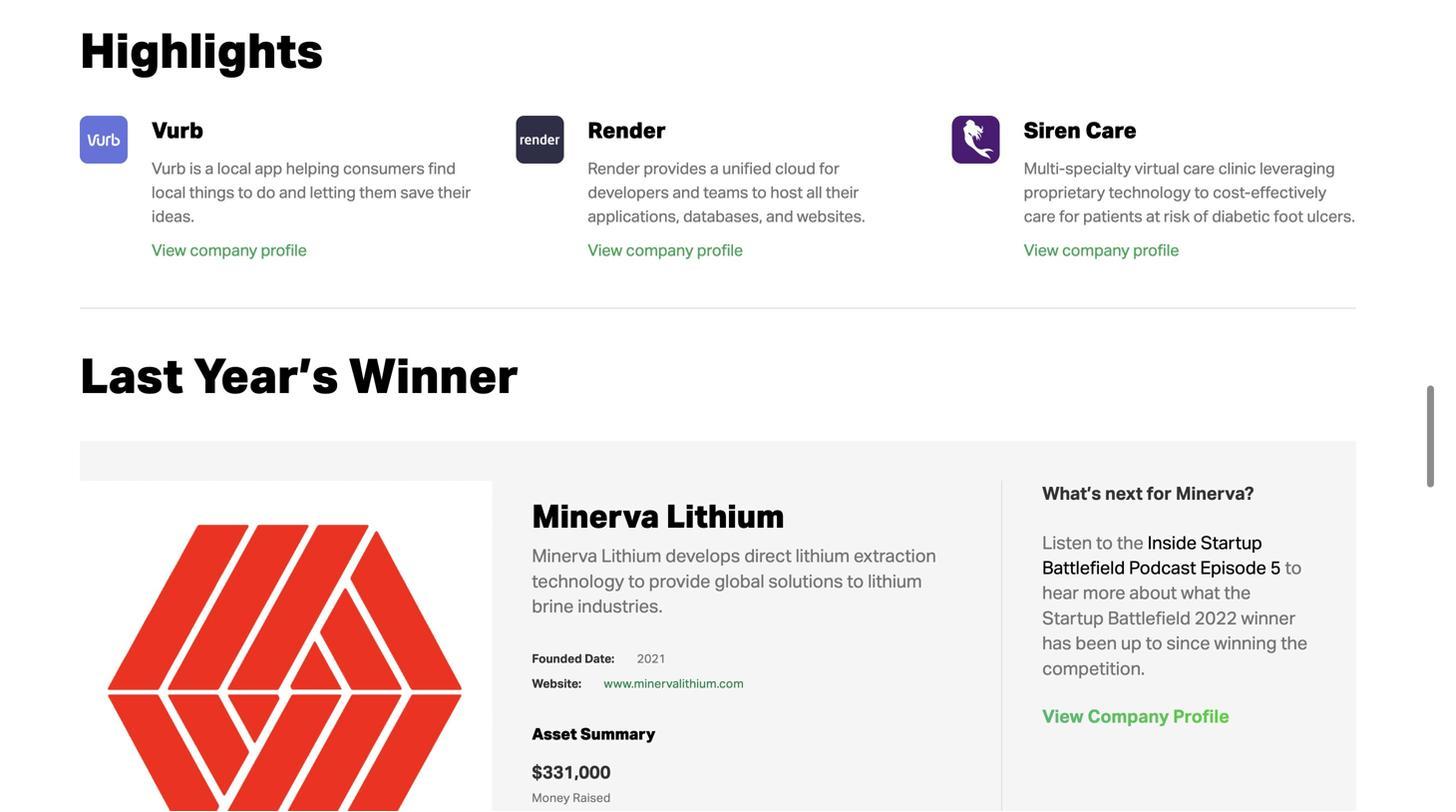 Task type: locate. For each thing, give the bounding box(es) containing it.
to right up
[[1146, 632, 1163, 654]]

0 horizontal spatial lithium
[[796, 544, 850, 567]]

profile
[[261, 240, 307, 260], [697, 240, 743, 260], [1134, 240, 1180, 260]]

inside startup battlefield podcast episode 5 link
[[1043, 531, 1282, 581]]

view
[[152, 240, 186, 260], [588, 240, 623, 260], [1024, 240, 1059, 260], [1043, 705, 1084, 727]]

care
[[1086, 116, 1137, 144]]

to down extraction
[[848, 569, 864, 592]]

1 view company profile from the left
[[152, 240, 307, 260]]

profile down do
[[261, 240, 307, 260]]

for down the proprietary
[[1060, 206, 1080, 226]]

lithium up industries.
[[602, 544, 662, 567]]

0 vertical spatial minerva
[[532, 496, 660, 536]]

0 horizontal spatial care
[[1024, 206, 1056, 226]]

company
[[1088, 705, 1170, 727]]

a inside vurb is a local app helping consumers find local things to do and letting them save their ideas.
[[205, 158, 214, 178]]

profile for render
[[697, 240, 743, 260]]

company down applications,
[[626, 240, 694, 260]]

1 view company profile link from the left
[[152, 240, 307, 262]]

1 vertical spatial render
[[588, 158, 640, 178]]

podcast
[[1130, 556, 1197, 579]]

multi-specialty virtual care clinic leveraging proprietary technology to cost-effectively care for patients at risk of diabetic foot ulcers.
[[1024, 158, 1356, 226]]

profile
[[1174, 705, 1230, 727]]

for right next
[[1147, 482, 1172, 505]]

websites.
[[797, 206, 866, 226]]

teams
[[704, 182, 749, 202]]

0 horizontal spatial view company profile
[[152, 240, 307, 260]]

0 vertical spatial battlefield
[[1043, 556, 1126, 579]]

battlefield
[[1043, 556, 1126, 579], [1108, 607, 1191, 629]]

2 vertical spatial for
[[1147, 482, 1172, 505]]

direct
[[745, 544, 792, 567]]

view company profile link
[[152, 240, 307, 262], [588, 240, 743, 262], [1024, 240, 1180, 262]]

1 vertical spatial battlefield
[[1108, 607, 1191, 629]]

lithium down extraction
[[868, 569, 922, 592]]

0 horizontal spatial profile
[[261, 240, 307, 260]]

0 vertical spatial vurb
[[152, 116, 204, 144]]

render up provides on the top of page
[[588, 116, 666, 144]]

their up "websites."
[[826, 182, 859, 202]]

profile down at at the right
[[1134, 240, 1180, 260]]

minerva
[[532, 496, 660, 536], [532, 544, 598, 567]]

1 vertical spatial the
[[1225, 581, 1252, 604]]

0 horizontal spatial lithium
[[602, 544, 662, 567]]

view company profile down applications,
[[588, 240, 743, 260]]

0 horizontal spatial and
[[279, 182, 306, 202]]

1 vertical spatial local
[[152, 182, 186, 202]]

technology up at at the right
[[1109, 182, 1191, 202]]

to left do
[[238, 182, 253, 202]]

for up all
[[820, 158, 840, 178]]

1 render from the top
[[588, 116, 666, 144]]

render for render
[[588, 116, 666, 144]]

1 their from the left
[[438, 182, 471, 202]]

1 company from the left
[[190, 240, 257, 260]]

a up teams
[[711, 158, 719, 178]]

vurb for vurb is a local app helping consumers find local things to do and letting them save their ideas.
[[152, 158, 186, 178]]

lithium up solutions
[[796, 544, 850, 567]]

view company profile link down things
[[152, 240, 307, 262]]

diabetic
[[1212, 206, 1271, 226]]

year's
[[194, 345, 338, 405]]

vurb inside vurb is a local app helping consumers find local things to do and letting them save their ideas.
[[152, 158, 186, 178]]

view down applications,
[[588, 240, 623, 260]]

winning the
[[1215, 632, 1308, 654]]

view down ideas.
[[152, 240, 186, 260]]

the up "podcast"
[[1117, 531, 1144, 554]]

2021
[[637, 651, 667, 666]]

last
[[80, 345, 183, 405]]

local up things
[[217, 158, 251, 178]]

of
[[1194, 206, 1209, 226]]

2 horizontal spatial profile
[[1134, 240, 1180, 260]]

2 horizontal spatial view company profile
[[1024, 240, 1180, 260]]

1 horizontal spatial local
[[217, 158, 251, 178]]

and down host
[[767, 206, 794, 226]]

company down patients
[[1063, 240, 1130, 260]]

view company profile down patients
[[1024, 240, 1180, 260]]

1 horizontal spatial view company profile link
[[588, 240, 743, 262]]

care down the proprietary
[[1024, 206, 1056, 226]]

2 horizontal spatial company
[[1063, 240, 1130, 260]]

render up the developers
[[588, 158, 640, 178]]

a right is
[[205, 158, 214, 178]]

a
[[205, 158, 214, 178], [711, 158, 719, 178]]

local
[[217, 158, 251, 178], [152, 182, 186, 202]]

1 vertical spatial minerva
[[532, 544, 598, 567]]

0 horizontal spatial company
[[190, 240, 257, 260]]

siren care link
[[1024, 116, 1137, 146]]

0 horizontal spatial startup
[[1043, 607, 1104, 629]]

more
[[1083, 581, 1126, 604]]

view company profile link down applications,
[[588, 240, 743, 262]]

view for vurb
[[152, 240, 186, 260]]

view for render
[[588, 240, 623, 260]]

about
[[1130, 581, 1178, 604]]

2 render from the top
[[588, 158, 640, 178]]

www.minervalithium.com
[[604, 676, 744, 691]]

up
[[1121, 632, 1142, 654]]

0 horizontal spatial local
[[152, 182, 186, 202]]

technology up brine
[[532, 569, 625, 592]]

battlefield inside inside startup battlefield podcast episode 5
[[1043, 556, 1126, 579]]

view company profile down things
[[152, 240, 307, 260]]

technology inside the multi-specialty virtual care clinic leveraging proprietary technology to cost-effectively care for patients at risk of diabetic foot ulcers.
[[1109, 182, 1191, 202]]

1 a from the left
[[205, 158, 214, 178]]

to down unified
[[752, 182, 767, 202]]

brine
[[532, 595, 574, 617]]

3 company from the left
[[1063, 240, 1130, 260]]

local up ideas.
[[152, 182, 186, 202]]

0 vertical spatial startup
[[1201, 531, 1263, 554]]

1 profile from the left
[[261, 240, 307, 260]]

1 vertical spatial for
[[1060, 206, 1080, 226]]

for inside the multi-specialty virtual care clinic leveraging proprietary technology to cost-effectively care for patients at risk of diabetic foot ulcers.
[[1060, 206, 1080, 226]]

1 horizontal spatial care
[[1184, 158, 1215, 178]]

consumers
[[343, 158, 425, 178]]

1 horizontal spatial for
[[1060, 206, 1080, 226]]

cost-
[[1213, 182, 1252, 202]]

1 horizontal spatial a
[[711, 158, 719, 178]]

a inside render provides a unified cloud for developers and teams to host all their applications, databases, and websites.
[[711, 158, 719, 178]]

2022
[[1195, 607, 1238, 629]]

0 horizontal spatial the
[[1117, 531, 1144, 554]]

2 profile from the left
[[697, 240, 743, 260]]

1 vertical spatial technology
[[532, 569, 625, 592]]

battlefield down about
[[1108, 607, 1191, 629]]

view company profile link for render
[[588, 240, 743, 262]]

1 horizontal spatial startup
[[1201, 531, 1263, 554]]

startup down hear
[[1043, 607, 1104, 629]]

1 horizontal spatial lithium
[[868, 569, 922, 592]]

the inside to hear more about what the startup battlefield 2022 winner has been up to since winning the competition.
[[1225, 581, 1252, 604]]

render link
[[588, 116, 666, 146]]

2 a from the left
[[711, 158, 719, 178]]

0 horizontal spatial for
[[820, 158, 840, 178]]

2 view company profile link from the left
[[588, 240, 743, 262]]

2 vurb from the top
[[152, 158, 186, 178]]

profile down 'databases,'
[[697, 240, 743, 260]]

2 horizontal spatial view company profile link
[[1024, 240, 1180, 262]]

1 vertical spatial vurb
[[152, 158, 186, 178]]

letting
[[310, 182, 356, 202]]

render inside render provides a unified cloud for developers and teams to host all their applications, databases, and websites.
[[588, 158, 640, 178]]

vurb left is
[[152, 158, 186, 178]]

competition.
[[1043, 657, 1145, 679]]

vurb link
[[152, 116, 204, 146]]

3 view company profile link from the left
[[1024, 240, 1180, 262]]

startup inside to hear more about what the startup battlefield 2022 winner has been up to since winning the competition.
[[1043, 607, 1104, 629]]

to up industries.
[[629, 569, 645, 592]]

technology
[[1109, 182, 1191, 202], [532, 569, 625, 592]]

lithium up develops
[[666, 496, 785, 536]]

view company profile for render
[[588, 240, 743, 260]]

0 vertical spatial for
[[820, 158, 840, 178]]

1 horizontal spatial and
[[673, 182, 700, 202]]

view for siren care
[[1024, 240, 1059, 260]]

1 horizontal spatial the
[[1225, 581, 1252, 604]]

render
[[588, 116, 666, 144], [588, 158, 640, 178]]

1 horizontal spatial profile
[[697, 240, 743, 260]]

the down episode
[[1225, 581, 1252, 604]]

minerva up brine
[[532, 544, 598, 567]]

raised
[[573, 790, 611, 805]]

do
[[257, 182, 276, 202]]

and down provides on the top of page
[[673, 182, 700, 202]]

provides
[[644, 158, 707, 178]]

to inside vurb is a local app helping consumers find local things to do and letting them save their ideas.
[[238, 182, 253, 202]]

0 horizontal spatial a
[[205, 158, 214, 178]]

episode
[[1201, 556, 1267, 579]]

2 company from the left
[[626, 240, 694, 260]]

0 vertical spatial render
[[588, 116, 666, 144]]

0 vertical spatial care
[[1184, 158, 1215, 178]]

technology inside minerva lithium minerva lithium develops direct lithium extraction technology to provide global solutions to lithium brine industries.
[[532, 569, 625, 592]]

company
[[190, 240, 257, 260], [626, 240, 694, 260], [1063, 240, 1130, 260]]

battlefield down listen to the
[[1043, 556, 1126, 579]]

find
[[428, 158, 456, 178]]

what's next for minerva?
[[1043, 482, 1255, 505]]

view down the proprietary
[[1024, 240, 1059, 260]]

0 horizontal spatial their
[[438, 182, 471, 202]]

their inside vurb is a local app helping consumers find local things to do and letting them save their ideas.
[[438, 182, 471, 202]]

app
[[255, 158, 283, 178]]

vurb up is
[[152, 116, 204, 144]]

minerva lithium minerva lithium develops direct lithium extraction technology to provide global solutions to lithium brine industries.
[[532, 496, 937, 617]]

highlights
[[80, 19, 323, 79]]

care left clinic
[[1184, 158, 1215, 178]]

what's
[[1043, 482, 1102, 505]]

since
[[1167, 632, 1211, 654]]

1 vurb from the top
[[152, 116, 204, 144]]

startup up episode
[[1201, 531, 1263, 554]]

0 vertical spatial technology
[[1109, 182, 1191, 202]]

their
[[438, 182, 471, 202], [826, 182, 859, 202]]

1 horizontal spatial company
[[626, 240, 694, 260]]

to up of
[[1195, 182, 1210, 202]]

them
[[359, 182, 397, 202]]

2 horizontal spatial for
[[1147, 482, 1172, 505]]

1 horizontal spatial view company profile
[[588, 240, 743, 260]]

lithium
[[796, 544, 850, 567], [868, 569, 922, 592]]

1 horizontal spatial technology
[[1109, 182, 1191, 202]]

date:
[[585, 651, 615, 666]]

to right the 5
[[1286, 556, 1302, 579]]

0 horizontal spatial technology
[[532, 569, 625, 592]]

0 horizontal spatial view company profile link
[[152, 240, 307, 262]]

3 profile from the left
[[1134, 240, 1180, 260]]

1 vertical spatial lithium
[[868, 569, 922, 592]]

the
[[1117, 531, 1144, 554], [1225, 581, 1252, 604]]

render provides a unified cloud for developers and teams to host all their applications, databases, and websites.
[[588, 158, 866, 226]]

minerva up industries.
[[532, 496, 660, 536]]

view company profile link down patients
[[1024, 240, 1180, 262]]

siren care
[[1024, 116, 1137, 144]]

their down find
[[438, 182, 471, 202]]

patients
[[1084, 206, 1143, 226]]

0 vertical spatial lithium
[[666, 496, 785, 536]]

3 view company profile from the left
[[1024, 240, 1180, 260]]

2 their from the left
[[826, 182, 859, 202]]

leveraging
[[1260, 158, 1336, 178]]

2 view company profile from the left
[[588, 240, 743, 260]]

1 horizontal spatial their
[[826, 182, 859, 202]]

and right do
[[279, 182, 306, 202]]

company down things
[[190, 240, 257, 260]]

1 vertical spatial startup
[[1043, 607, 1104, 629]]

provide
[[649, 569, 711, 592]]



Task type: vqa. For each thing, say whether or not it's contained in the screenshot.
Vurb associated with Vurb
yes



Task type: describe. For each thing, give the bounding box(es) containing it.
cloud
[[775, 158, 816, 178]]

startup inside inside startup battlefield podcast episode 5
[[1201, 531, 1263, 554]]

view company profile link for siren care
[[1024, 240, 1180, 262]]

to right listen on the right of page
[[1097, 531, 1113, 554]]

0 vertical spatial local
[[217, 158, 251, 178]]

5
[[1271, 556, 1282, 579]]

view company profile
[[1043, 705, 1230, 727]]

is
[[190, 158, 202, 178]]

risk
[[1164, 206, 1190, 226]]

view company profile for vurb
[[152, 240, 307, 260]]

clinic
[[1219, 158, 1257, 178]]

view company profile link for vurb
[[152, 240, 307, 262]]

minerva?
[[1176, 482, 1255, 505]]

foot
[[1274, 206, 1304, 226]]

founded date:
[[532, 651, 615, 666]]

1 horizontal spatial lithium
[[666, 496, 785, 536]]

developers
[[588, 182, 669, 202]]

unified
[[723, 158, 772, 178]]

vurb for vurb
[[152, 116, 204, 144]]

winner
[[349, 345, 519, 405]]

things
[[189, 182, 235, 202]]

all
[[807, 182, 823, 202]]

view down competition.
[[1043, 705, 1084, 727]]

to hear more about what the startup battlefield 2022 winner has been up to since winning the competition.
[[1043, 556, 1308, 679]]

0 vertical spatial lithium
[[796, 544, 850, 567]]

solutions
[[769, 569, 844, 592]]

at
[[1147, 206, 1161, 226]]

$331,000
[[532, 761, 611, 783]]

1 vertical spatial care
[[1024, 206, 1056, 226]]

asset summary
[[532, 724, 656, 744]]

summary
[[581, 724, 656, 744]]

1 vertical spatial lithium
[[602, 544, 662, 567]]

winner
[[1242, 607, 1296, 629]]

next
[[1106, 482, 1143, 505]]

for inside render provides a unified cloud for developers and teams to host all their applications, databases, and websites.
[[820, 158, 840, 178]]

vurb is a local app helping consumers find local things to do and letting them save their ideas.
[[152, 158, 471, 226]]

specialty
[[1066, 158, 1132, 178]]

has
[[1043, 632, 1072, 654]]

2 minerva from the top
[[532, 544, 598, 567]]

2 horizontal spatial and
[[767, 206, 794, 226]]

siren
[[1024, 116, 1081, 144]]

industries.
[[578, 595, 663, 617]]

inside
[[1148, 531, 1197, 554]]

listen to the
[[1043, 531, 1148, 554]]

battlefield inside to hear more about what the startup battlefield 2022 winner has been up to since winning the competition.
[[1108, 607, 1191, 629]]

proprietary
[[1024, 182, 1106, 202]]

multi-
[[1024, 158, 1066, 178]]

company for vurb
[[190, 240, 257, 260]]

ideas.
[[152, 206, 194, 226]]

to inside render provides a unified cloud for developers and teams to host all their applications, databases, and websites.
[[752, 182, 767, 202]]

virtual
[[1135, 158, 1180, 178]]

a for render
[[711, 158, 719, 178]]

render for render provides a unified cloud for developers and teams to host all their applications, databases, and websites.
[[588, 158, 640, 178]]

founded
[[532, 651, 582, 666]]

develops
[[666, 544, 741, 567]]

what
[[1182, 581, 1221, 604]]

www.minervalithium.com link
[[604, 676, 744, 693]]

and inside vurb is a local app helping consumers find local things to do and letting them save their ideas.
[[279, 182, 306, 202]]

view company profile link
[[1043, 705, 1230, 729]]

hear
[[1043, 581, 1079, 604]]

$331,000 money raised
[[532, 761, 611, 805]]

inside startup battlefield podcast episode 5
[[1043, 531, 1282, 579]]

host
[[771, 182, 803, 202]]

view company profile for siren care
[[1024, 240, 1180, 260]]

effectively
[[1252, 182, 1327, 202]]

0 vertical spatial the
[[1117, 531, 1144, 554]]

company for siren care
[[1063, 240, 1130, 260]]

money
[[532, 790, 570, 805]]

databases,
[[683, 206, 763, 226]]

website:
[[532, 676, 582, 691]]

company for render
[[626, 240, 694, 260]]

global
[[715, 569, 765, 592]]

asset
[[532, 724, 577, 744]]

to inside the multi-specialty virtual care clinic leveraging proprietary technology to cost-effectively care for patients at risk of diabetic foot ulcers.
[[1195, 182, 1210, 202]]

profile for vurb
[[261, 240, 307, 260]]

profile for siren care
[[1134, 240, 1180, 260]]

a for vurb
[[205, 158, 214, 178]]

extraction
[[854, 544, 937, 567]]

been
[[1076, 632, 1117, 654]]

1 minerva from the top
[[532, 496, 660, 536]]

save
[[401, 182, 434, 202]]

listen
[[1043, 531, 1093, 554]]

helping
[[286, 158, 340, 178]]

applications,
[[588, 206, 680, 226]]

their inside render provides a unified cloud for developers and teams to host all their applications, databases, and websites.
[[826, 182, 859, 202]]

last year's winner
[[80, 345, 519, 405]]



